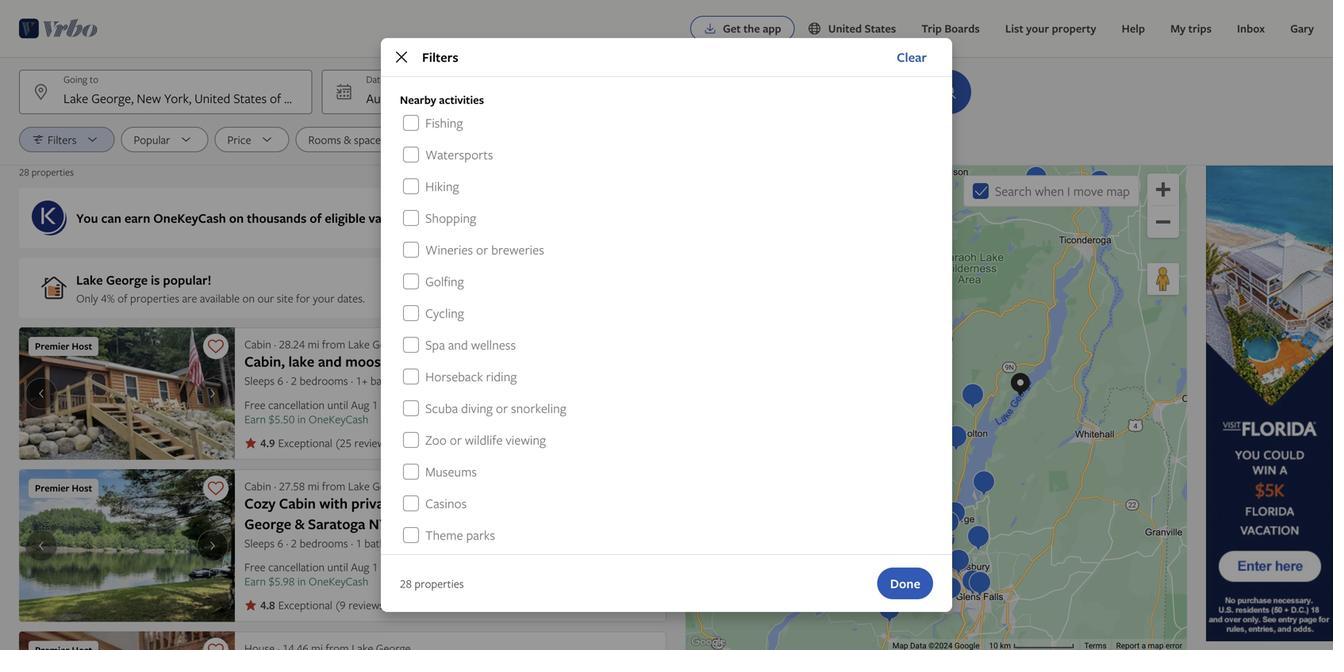 Task type: describe. For each thing, give the bounding box(es) containing it.
zoo
[[425, 432, 447, 449]]

-
[[407, 90, 411, 107]]

show previous image for cabin, lake and moose...oh my!! image
[[32, 388, 51, 400]]

sort by recommended
[[443, 132, 549, 147]]

6 inside cabin · 28.24 mi from lake george cabin, lake and moose...oh my!! sleeps 6 · 2 bedrooms · 1+ bathroom
[[277, 373, 283, 389]]

site
[[277, 291, 293, 306]]

property
[[1052, 21, 1097, 36]]

properties inside 'dialog'
[[415, 577, 464, 592]]

bedrooms inside cabin · 28.24 mi from lake george cabin, lake and moose...oh my!! sleeps 6 · 2 bedrooms · 1+ bathroom
[[300, 373, 348, 389]]

my trips link
[[1158, 13, 1225, 44]]

let's
[[465, 210, 493, 227]]

cabin for cabin, lake and moose...oh my!!
[[244, 337, 271, 352]]

when
[[1035, 183, 1064, 200]]

16
[[438, 90, 452, 107]]

15
[[390, 90, 404, 107]]

until for (9 reviews)
[[327, 560, 348, 575]]

private
[[351, 494, 397, 514]]

zoo or wildlife viewing
[[425, 432, 546, 449]]

mi for cabin
[[308, 479, 319, 494]]

(25
[[336, 436, 352, 451]]

list your property
[[1006, 21, 1097, 36]]

our
[[258, 291, 274, 306]]

earn for earn $5.98 in onekeycash
[[244, 574, 266, 589]]

premier for cabin, lake and moose...oh my!!
[[35, 340, 69, 353]]

states
[[865, 21, 896, 36]]

premier host for cabin, lake and moose...oh my!!
[[35, 340, 92, 353]]

get the app link
[[691, 16, 795, 41]]

0 vertical spatial properties
[[32, 166, 74, 179]]

clear
[[897, 48, 927, 66]]

are
[[182, 291, 197, 306]]

riding
[[486, 368, 517, 386]]

you can earn onekeycash on thousands of eligible vacation homes. let's go!
[[76, 210, 514, 227]]

& inside cabin · 27.58 mi from lake george cozy cabin with private river access, 25 minutes from lake george & saratoga ny. sleeps 6 · 2 bedrooms · 1 bathroom
[[295, 515, 305, 534]]

george up 'ny.'
[[373, 479, 407, 494]]

snorkeling
[[511, 400, 567, 418]]

of for properties
[[118, 291, 127, 306]]

access,
[[434, 494, 480, 514]]

popular button
[[121, 127, 208, 152]]

and inside cabin · 28.24 mi from lake george cabin, lake and moose...oh my!! sleeps 6 · 2 bedrooms · 1+ bathroom
[[318, 352, 342, 371]]

breweries
[[491, 241, 544, 259]]

only
[[76, 291, 98, 306]]

xsmall image for 4.8
[[244, 600, 257, 612]]

premier for cozy cabin with private river access, 25 minutes from lake george & saratoga ny.
[[35, 482, 69, 495]]

george inside the lake george is popular! only 4% of properties are available on our site for your dates.
[[106, 271, 148, 289]]

in for $5.50
[[298, 412, 306, 427]]

trip
[[922, 21, 942, 36]]

with
[[319, 494, 348, 514]]

homes.
[[421, 210, 462, 227]]

united states button
[[795, 13, 909, 44]]

0 vertical spatial on
[[229, 210, 244, 227]]

free for earn $5.98 in onekeycash
[[244, 560, 266, 575]]

ny.
[[369, 515, 391, 534]]

for
[[296, 291, 310, 306]]

premier host for cozy cabin with private river access, 25 minutes from lake george & saratoga ny.
[[35, 482, 92, 495]]

4.9
[[260, 436, 275, 451]]

2 horizontal spatial or
[[496, 400, 508, 418]]

app
[[763, 21, 782, 36]]

lake inside cabin · 28.24 mi from lake george cabin, lake and moose...oh my!! sleeps 6 · 2 bedrooms · 1+ bathroom
[[348, 337, 370, 352]]

wineries or breweries
[[425, 241, 544, 259]]

my trips
[[1171, 21, 1212, 36]]

small image
[[808, 21, 829, 36]]

sleeps inside cabin · 27.58 mi from lake george cozy cabin with private river access, 25 minutes from lake george & saratoga ny. sleeps 6 · 2 bedrooms · 1 bathroom
[[244, 536, 275, 551]]

onekeycash for free cancellation until aug 1 earn $5.50 in onekeycash
[[309, 412, 369, 427]]

from right minutes
[[558, 494, 590, 514]]

close sort and filter image
[[392, 48, 411, 67]]

trip boards link
[[909, 13, 993, 44]]

filters button
[[19, 127, 115, 152]]

parks
[[466, 527, 495, 545]]

moose...oh
[[345, 352, 421, 371]]

0 vertical spatial onekeycash
[[153, 210, 226, 227]]

trips
[[1189, 21, 1212, 36]]

diving
[[461, 400, 493, 418]]

free cancellation until aug 1 earn $5.98 in onekeycash
[[244, 560, 378, 589]]

aug for free cancellation until aug 1 earn $5.98 in onekeycash
[[351, 560, 369, 575]]

boards
[[945, 21, 980, 36]]

of for eligible
[[310, 210, 322, 227]]

1 for free cancellation until aug 1 earn $5.98 in onekeycash
[[372, 560, 378, 575]]

from for with
[[322, 479, 345, 494]]

· down saratoga
[[351, 536, 353, 551]]

clear button
[[884, 41, 940, 73]]

united states
[[829, 21, 896, 36]]

show next image for cozy cabin with private river access, 25 minutes from lake george & saratoga ny. image
[[203, 540, 222, 553]]

and inside 'dialog'
[[448, 337, 468, 354]]

cancellation for $5.98
[[268, 560, 325, 575]]

viewing
[[506, 432, 546, 449]]

list your property link
[[993, 13, 1109, 44]]

aug 15 - aug 16
[[366, 90, 452, 107]]

bathroom inside cabin · 27.58 mi from lake george cozy cabin with private river access, 25 minutes from lake george & saratoga ny. sleeps 6 · 2 bedrooms · 1 bathroom
[[365, 536, 412, 551]]

horseback riding
[[425, 368, 517, 386]]

thousands
[[247, 210, 307, 227]]

spaces
[[354, 132, 386, 147]]

bedrooms inside cabin · 27.58 mi from lake george cozy cabin with private river access, 25 minutes from lake george & saratoga ny. sleeps 6 · 2 bedrooms · 1 bathroom
[[300, 536, 348, 551]]

golfing
[[425, 273, 464, 291]]

free cancellation until aug 1 earn $5.50 in onekeycash
[[244, 398, 378, 427]]

or for wildlife
[[450, 432, 462, 449]]

popular
[[134, 132, 170, 147]]

total
[[637, 600, 656, 613]]

museums
[[425, 464, 477, 481]]

shopping
[[425, 210, 476, 227]]

cabin · 28.24 mi from lake george cabin, lake and moose...oh my!! sleeps 6 · 2 bedrooms · 1+ bathroom
[[244, 337, 455, 389]]

aug left 15
[[366, 90, 387, 107]]

· left 27.58
[[274, 479, 276, 494]]

is
[[151, 271, 160, 289]]

living area image
[[19, 632, 235, 651]]

1 for free cancellation until aug 1 earn $5.50 in onekeycash
[[372, 398, 378, 413]]

aug for free cancellation until aug 1 earn $5.50 in onekeycash
[[351, 398, 369, 413]]

google image
[[690, 635, 728, 651]]

· left 1+
[[351, 373, 353, 389]]

in for $5.98
[[298, 574, 306, 589]]

theme parks
[[425, 527, 495, 545]]

i
[[1068, 183, 1071, 200]]

1 horizontal spatial 28
[[400, 577, 412, 592]]

onekeycash for free cancellation until aug 1 earn $5.98 in onekeycash
[[309, 574, 369, 589]]

sort
[[443, 132, 463, 147]]

27.58
[[279, 479, 305, 494]]

6 inside cabin · 27.58 mi from lake george cozy cabin with private river access, 25 minutes from lake george & saratoga ny. sleeps 6 · 2 bedrooms · 1 bathroom
[[277, 536, 283, 551]]

the
[[744, 21, 760, 36]]

1+
[[356, 373, 368, 389]]

cabin left with
[[279, 494, 316, 514]]

nearby activities
[[400, 92, 484, 108]]

wineries
[[425, 241, 473, 259]]

$5.50
[[269, 412, 295, 427]]

1 horizontal spatial your
[[1027, 21, 1050, 36]]



Task type: locate. For each thing, give the bounding box(es) containing it.
1 down saratoga
[[356, 536, 362, 551]]

map
[[1107, 183, 1130, 200]]

1 vertical spatial 28 properties
[[400, 577, 464, 592]]

of inside the lake george is popular! only 4% of properties are available on our site for your dates.
[[118, 291, 127, 306]]

cancellation inside free cancellation until aug 1 earn $5.98 in onekeycash
[[268, 560, 325, 575]]

1 bedrooms from the top
[[300, 373, 348, 389]]

1 vertical spatial 1
[[356, 536, 362, 551]]

onekeycash inside free cancellation until aug 1 earn $5.50 in onekeycash
[[309, 412, 369, 427]]

aug right -
[[414, 90, 435, 107]]

2 up free cancellation until aug 1 earn $5.98 in onekeycash at the bottom left of the page
[[291, 536, 297, 551]]

1 inside cabin · 27.58 mi from lake george cozy cabin with private river access, 25 minutes from lake george & saratoga ny. sleeps 6 · 2 bedrooms · 1 bathroom
[[356, 536, 362, 551]]

0 vertical spatial free
[[244, 398, 266, 413]]

0 vertical spatial bedrooms
[[300, 373, 348, 389]]

1 vertical spatial sleeps
[[244, 536, 275, 551]]

free for earn $5.50 in onekeycash
[[244, 398, 266, 413]]

properties inside the lake george is popular! only 4% of properties are available on our site for your dates.
[[130, 291, 180, 306]]

1 vertical spatial onekeycash
[[309, 412, 369, 427]]

28 down cabin · 27.58 mi from lake george cozy cabin with private river access, 25 minutes from lake george & saratoga ny. sleeps 6 · 2 bedrooms · 1 bathroom
[[400, 577, 412, 592]]

1 earn from the top
[[244, 412, 266, 427]]

search image
[[940, 83, 959, 102]]

exceptional inside 4.8 exceptional (9 reviews)
[[278, 598, 333, 613]]

4.8 exceptional (9 reviews)
[[260, 598, 388, 614]]

& inside button
[[344, 132, 351, 147]]

reviews) right (25
[[354, 436, 394, 451]]

and
[[448, 337, 468, 354], [318, 352, 342, 371]]

or
[[476, 241, 488, 259], [496, 400, 508, 418], [450, 432, 462, 449]]

xsmall image left "4.8"
[[244, 600, 257, 612]]

can
[[101, 210, 121, 227]]

george up 4%
[[106, 271, 148, 289]]

fishing
[[425, 114, 463, 132]]

premier up show previous image for cabin, lake and moose...oh my!!
[[35, 340, 69, 353]]

premier host
[[35, 340, 92, 353], [35, 482, 92, 495]]

6 down cabin, at the bottom of page
[[277, 373, 283, 389]]

&
[[344, 132, 351, 147], [295, 515, 305, 534]]

cancellation for $5.50
[[268, 398, 325, 413]]

1 horizontal spatial or
[[476, 241, 488, 259]]

sort by recommended button
[[430, 127, 587, 152]]

watersports
[[425, 146, 493, 164]]

2 premier from the top
[[35, 482, 69, 495]]

2 cancellation from the top
[[268, 560, 325, 575]]

0 vertical spatial 28
[[19, 166, 29, 179]]

mi right 28.24
[[308, 337, 319, 352]]

· up $5.98
[[286, 536, 288, 551]]

premier host up show previous image for cozy cabin with private river access, 25 minutes from lake george & saratoga ny.
[[35, 482, 92, 495]]

1 vertical spatial properties
[[130, 291, 180, 306]]

0 horizontal spatial properties
[[32, 166, 74, 179]]

cancellation up 4.8 exceptional (9 reviews)
[[268, 560, 325, 575]]

vrbo logo image
[[19, 16, 98, 41]]

free left $5.50
[[244, 398, 266, 413]]

6 up $5.98
[[277, 536, 283, 551]]

on left our
[[243, 291, 255, 306]]

bathroom
[[371, 373, 418, 389], [365, 536, 412, 551]]

0 horizontal spatial and
[[318, 352, 342, 371]]

bathroom down moose...oh
[[371, 373, 418, 389]]

aug for aug 15 - aug 16
[[414, 90, 435, 107]]

· left 28.24
[[274, 337, 276, 352]]

28.24
[[279, 337, 305, 352]]

2 2 from the top
[[291, 536, 297, 551]]

or for breweries
[[476, 241, 488, 259]]

until
[[327, 398, 348, 413], [327, 560, 348, 575]]

of left eligible
[[310, 210, 322, 227]]

free inside free cancellation until aug 1 earn $5.50 in onekeycash
[[244, 398, 266, 413]]

1 vertical spatial earn
[[244, 574, 266, 589]]

0 horizontal spatial of
[[118, 291, 127, 306]]

aug down 'ny.'
[[351, 560, 369, 575]]

until inside free cancellation until aug 1 earn $5.98 in onekeycash
[[327, 560, 348, 575]]

in inside free cancellation until aug 1 earn $5.50 in onekeycash
[[298, 412, 306, 427]]

dates.
[[337, 291, 365, 306]]

free inside free cancellation until aug 1 earn $5.98 in onekeycash
[[244, 560, 266, 575]]

property grounds image
[[19, 328, 235, 460]]

available
[[200, 291, 240, 306]]

from inside cabin · 28.24 mi from lake george cabin, lake and moose...oh my!! sleeps 6 · 2 bedrooms · 1+ bathroom
[[322, 337, 345, 352]]

onekeycash right the "earn"
[[153, 210, 226, 227]]

cycling
[[425, 305, 464, 322]]

2 until from the top
[[327, 560, 348, 575]]

spa and wellness
[[425, 337, 516, 354]]

inbox link
[[1225, 13, 1278, 44]]

on
[[229, 210, 244, 227], [243, 291, 255, 306]]

0 vertical spatial bathroom
[[371, 373, 418, 389]]

0 vertical spatial xsmall image
[[244, 437, 257, 450]]

united
[[829, 21, 862, 36]]

2 vertical spatial onekeycash
[[309, 574, 369, 589]]

1 vertical spatial 28
[[400, 577, 412, 592]]

2 free from the top
[[244, 560, 266, 575]]

onekeycash up (25
[[309, 412, 369, 427]]

premier up show previous image for cozy cabin with private river access, 25 minutes from lake george & saratoga ny.
[[35, 482, 69, 495]]

by
[[466, 132, 477, 147]]

0 vertical spatial until
[[327, 398, 348, 413]]

vacation
[[369, 210, 417, 227]]

sleeps down cabin, at the bottom of page
[[244, 373, 275, 389]]

earn inside free cancellation until aug 1 earn $5.50 in onekeycash
[[244, 412, 266, 427]]

(9
[[336, 598, 346, 613]]

1 exceptional from the top
[[278, 436, 332, 451]]

cabin inside cabin · 28.24 mi from lake george cabin, lake and moose...oh my!! sleeps 6 · 2 bedrooms · 1+ bathroom
[[244, 337, 271, 352]]

1 host from the top
[[72, 340, 92, 353]]

1 inside free cancellation until aug 1 earn $5.50 in onekeycash
[[372, 398, 378, 413]]

0 vertical spatial premier host
[[35, 340, 92, 353]]

cabin · 27.58 mi from lake george cozy cabin with private river access, 25 minutes from lake george & saratoga ny. sleeps 6 · 2 bedrooms · 1 bathroom
[[244, 479, 624, 551]]

reviews)
[[354, 436, 394, 451], [349, 598, 388, 613]]

mi inside cabin · 27.58 mi from lake george cozy cabin with private river access, 25 minutes from lake george & saratoga ny. sleeps 6 · 2 bedrooms · 1 bathroom
[[308, 479, 319, 494]]

2 sleeps from the top
[[244, 536, 275, 551]]

bedrooms
[[300, 373, 348, 389], [300, 536, 348, 551]]

or right 'diving'
[[496, 400, 508, 418]]

aug inside free cancellation until aug 1 earn $5.50 in onekeycash
[[351, 398, 369, 413]]

minutes
[[503, 494, 555, 514]]

host for cabin,
[[72, 340, 92, 353]]

1 vertical spatial or
[[496, 400, 508, 418]]

0 horizontal spatial your
[[313, 291, 335, 306]]

xsmall image for 4.9
[[244, 437, 257, 450]]

0 vertical spatial 1
[[372, 398, 378, 413]]

0 vertical spatial sleeps
[[244, 373, 275, 389]]

0 vertical spatial &
[[344, 132, 351, 147]]

1 horizontal spatial and
[[448, 337, 468, 354]]

2 horizontal spatial properties
[[415, 577, 464, 592]]

your inside the lake george is popular! only 4% of properties are available on our site for your dates.
[[313, 291, 335, 306]]

cabin left 28.24
[[244, 337, 271, 352]]

xsmall image
[[244, 437, 257, 450], [244, 600, 257, 612]]

0 vertical spatial 6
[[277, 373, 283, 389]]

2 vertical spatial properties
[[415, 577, 464, 592]]

0 horizontal spatial 28
[[19, 166, 29, 179]]

28 properties
[[19, 166, 74, 179], [400, 577, 464, 592]]

0 horizontal spatial 28 properties
[[19, 166, 74, 179]]

·
[[274, 337, 276, 352], [286, 373, 288, 389], [351, 373, 353, 389], [274, 479, 276, 494], [286, 536, 288, 551], [351, 536, 353, 551]]

1 vertical spatial filters
[[48, 132, 77, 147]]

sleeps down cozy
[[244, 536, 275, 551]]

exceptional down free cancellation until aug 1 earn $5.98 in onekeycash at the bottom left of the page
[[278, 598, 333, 613]]

0 vertical spatial cancellation
[[268, 398, 325, 413]]

wellness
[[471, 337, 516, 354]]

0 vertical spatial 2
[[291, 373, 297, 389]]

2 bedrooms from the top
[[300, 536, 348, 551]]

2 in from the top
[[298, 574, 306, 589]]

wildlife
[[465, 432, 503, 449]]

1 vertical spatial bedrooms
[[300, 536, 348, 551]]

list
[[1006, 21, 1024, 36]]

aug 15 - aug 16 button
[[322, 70, 615, 114]]

1 free from the top
[[244, 398, 266, 413]]

casinos
[[425, 495, 467, 513]]

1 horizontal spatial &
[[344, 132, 351, 147]]

host for cozy
[[72, 482, 92, 495]]

cabin,
[[244, 352, 285, 371]]

filters
[[422, 48, 459, 66], [48, 132, 77, 147]]

1 cancellation from the top
[[268, 398, 325, 413]]

sleeps
[[244, 373, 275, 389], [244, 536, 275, 551]]

cozy
[[244, 494, 276, 514]]

1 horizontal spatial filters
[[422, 48, 459, 66]]

28
[[19, 166, 29, 179], [400, 577, 412, 592]]

your right for
[[313, 291, 335, 306]]

go!
[[496, 210, 514, 227]]

0 vertical spatial premier
[[35, 340, 69, 353]]

get
[[723, 21, 741, 36]]

1 xsmall image from the top
[[244, 437, 257, 450]]

1 down 'ny.'
[[372, 560, 378, 575]]

2 inside cabin · 28.24 mi from lake george cabin, lake and moose...oh my!! sleeps 6 · 2 bedrooms · 1+ bathroom
[[291, 373, 297, 389]]

earn for earn $5.50 in onekeycash
[[244, 412, 266, 427]]

aug down 1+
[[351, 398, 369, 413]]

rooms
[[308, 132, 341, 147]]

28 properties down filters button
[[19, 166, 74, 179]]

dialog containing filters
[[381, 38, 953, 651]]

rooms & spaces
[[308, 132, 386, 147]]

lake george is popular! only 4% of properties are available on our site for your dates.
[[76, 271, 365, 306]]

2 premier host from the top
[[35, 482, 92, 495]]

download the app button image
[[704, 22, 717, 35]]

1 horizontal spatial 28 properties
[[400, 577, 464, 592]]

0 vertical spatial reviews)
[[354, 436, 394, 451]]

mi right 27.58
[[308, 479, 319, 494]]

$356
[[614, 600, 635, 613]]

1 mi from the top
[[308, 337, 319, 352]]

& left spaces
[[344, 132, 351, 147]]

cancellation
[[268, 398, 325, 413], [268, 560, 325, 575]]

1 vertical spatial bathroom
[[365, 536, 412, 551]]

get the app
[[723, 21, 782, 36]]

you
[[76, 210, 98, 227]]

search
[[995, 183, 1032, 200]]

mi for lake
[[308, 337, 319, 352]]

recommended
[[480, 132, 549, 147]]

2 xsmall image from the top
[[244, 600, 257, 612]]

reviews) right the (9
[[349, 598, 388, 613]]

cabin for cozy cabin with private river access, 25 minutes from lake george & saratoga ny.
[[244, 479, 271, 494]]

$356 total
[[614, 600, 656, 613]]

or down let's
[[476, 241, 488, 259]]

2 mi from the top
[[308, 479, 319, 494]]

earn left $5.50
[[244, 412, 266, 427]]

0 horizontal spatial filters
[[48, 132, 77, 147]]

in right $5.50
[[298, 412, 306, 427]]

properties down theme at the bottom left of the page
[[415, 577, 464, 592]]

1 vertical spatial your
[[313, 291, 335, 306]]

map region
[[686, 166, 1188, 651]]

price button
[[215, 127, 289, 152]]

0 vertical spatial earn
[[244, 412, 266, 427]]

aug inside free cancellation until aug 1 earn $5.98 in onekeycash
[[351, 560, 369, 575]]

1 2 from the top
[[291, 373, 297, 389]]

28 properties inside 'dialog'
[[400, 577, 464, 592]]

0 vertical spatial mi
[[308, 337, 319, 352]]

show next image for cabin, lake and moose...oh my!! image
[[203, 388, 222, 400]]

0 vertical spatial your
[[1027, 21, 1050, 36]]

until inside free cancellation until aug 1 earn $5.50 in onekeycash
[[327, 398, 348, 413]]

dialog
[[381, 38, 953, 651]]

1 inside free cancellation until aug 1 earn $5.98 in onekeycash
[[372, 560, 378, 575]]

hiking
[[425, 178, 459, 195]]

1 vertical spatial free
[[244, 560, 266, 575]]

until up (25
[[327, 398, 348, 413]]

0 vertical spatial 28 properties
[[19, 166, 74, 179]]

1 vertical spatial mi
[[308, 479, 319, 494]]

0 vertical spatial exceptional
[[278, 436, 332, 451]]

free left $5.98
[[244, 560, 266, 575]]

0 horizontal spatial &
[[295, 515, 305, 534]]

done button
[[878, 568, 933, 600]]

1 vertical spatial 6
[[277, 536, 283, 551]]

1 vertical spatial cancellation
[[268, 560, 325, 575]]

4%
[[101, 291, 115, 306]]

exceptional for $5.98
[[278, 598, 333, 613]]

premier host up show previous image for cabin, lake and moose...oh my!!
[[35, 340, 92, 353]]

earn inside free cancellation until aug 1 earn $5.98 in onekeycash
[[244, 574, 266, 589]]

from right lake
[[322, 337, 345, 352]]

0 vertical spatial host
[[72, 340, 92, 353]]

from for and
[[322, 337, 345, 352]]

1 6 from the top
[[277, 373, 283, 389]]

bathroom inside cabin · 28.24 mi from lake george cabin, lake and moose...oh my!! sleeps 6 · 2 bedrooms · 1+ bathroom
[[371, 373, 418, 389]]

& left saratoga
[[295, 515, 305, 534]]

george left "spa"
[[373, 337, 407, 352]]

move
[[1074, 183, 1104, 200]]

1 vertical spatial premier host
[[35, 482, 92, 495]]

george down cozy
[[244, 515, 291, 534]]

filters inside button
[[48, 132, 77, 147]]

1 vertical spatial reviews)
[[349, 598, 388, 613]]

1 horizontal spatial properties
[[130, 291, 180, 306]]

1 vertical spatial until
[[327, 560, 348, 575]]

$5.98
[[269, 574, 295, 589]]

28 down filters button
[[19, 166, 29, 179]]

of right 4%
[[118, 291, 127, 306]]

1 vertical spatial 2
[[291, 536, 297, 551]]

properties down is
[[130, 291, 180, 306]]

in right $5.98
[[298, 574, 306, 589]]

show previous image for cozy cabin with private river access, 25 minutes from lake george & saratoga ny. image
[[32, 540, 51, 553]]

inbox
[[1238, 21, 1265, 36]]

0 vertical spatial filters
[[422, 48, 459, 66]]

reviews) for earn $5.50 in onekeycash
[[354, 436, 394, 451]]

cabin left 27.58
[[244, 479, 271, 494]]

help
[[1122, 21, 1145, 36]]

properties down filters button
[[32, 166, 74, 179]]

1 down moose...oh
[[372, 398, 378, 413]]

1 vertical spatial host
[[72, 482, 92, 495]]

1 vertical spatial on
[[243, 291, 255, 306]]

lake inside the lake george is popular! only 4% of properties are available on our site for your dates.
[[76, 271, 103, 289]]

2 earn from the top
[[244, 574, 266, 589]]

reviews) inside 4.9 exceptional (25 reviews)
[[354, 436, 394, 451]]

2 vertical spatial or
[[450, 432, 462, 449]]

· down 28.24
[[286, 373, 288, 389]]

1 premier host from the top
[[35, 340, 92, 353]]

1 sleeps from the top
[[244, 373, 275, 389]]

0 vertical spatial in
[[298, 412, 306, 427]]

reviews) for earn $5.98 in onekeycash
[[349, 598, 388, 613]]

and right lake
[[318, 352, 342, 371]]

2 down lake
[[291, 373, 297, 389]]

bedrooms down saratoga
[[300, 536, 348, 551]]

2 6 from the top
[[277, 536, 283, 551]]

from up saratoga
[[322, 479, 345, 494]]

1 premier from the top
[[35, 340, 69, 353]]

my!!
[[425, 352, 455, 371]]

theme
[[425, 527, 463, 545]]

1 vertical spatial in
[[298, 574, 306, 589]]

2 exceptional from the top
[[278, 598, 333, 613]]

cancellation down lake
[[268, 398, 325, 413]]

1 horizontal spatial of
[[310, 210, 322, 227]]

onekeycash up the (9
[[309, 574, 369, 589]]

and right "spa"
[[448, 337, 468, 354]]

nearby
[[400, 92, 436, 108]]

0 horizontal spatial or
[[450, 432, 462, 449]]

bathroom down 'ny.'
[[365, 536, 412, 551]]

0 vertical spatial of
[[310, 210, 322, 227]]

river
[[401, 494, 431, 514]]

until for (25 reviews)
[[327, 398, 348, 413]]

on inside the lake george is popular! only 4% of properties are available on our site for your dates.
[[243, 291, 255, 306]]

1 until from the top
[[327, 398, 348, 413]]

scuba
[[425, 400, 458, 418]]

2 host from the top
[[72, 482, 92, 495]]

cancellation inside free cancellation until aug 1 earn $5.50 in onekeycash
[[268, 398, 325, 413]]

1 vertical spatial exceptional
[[278, 598, 333, 613]]

or right zoo
[[450, 432, 462, 449]]

in inside free cancellation until aug 1 earn $5.98 in onekeycash
[[298, 574, 306, 589]]

reviews) inside 4.8 exceptional (9 reviews)
[[349, 598, 388, 613]]

28 properties down theme at the bottom left of the page
[[400, 577, 464, 592]]

earn left $5.98
[[244, 574, 266, 589]]

onekeycash inside free cancellation until aug 1 earn $5.98 in onekeycash
[[309, 574, 369, 589]]

exceptional inside 4.9 exceptional (25 reviews)
[[278, 436, 332, 451]]

price
[[227, 132, 251, 147]]

1 vertical spatial of
[[118, 291, 127, 306]]

1 in from the top
[[298, 412, 306, 427]]

activities
[[439, 92, 484, 108]]

bedrooms down lake
[[300, 373, 348, 389]]

sleeps inside cabin · 28.24 mi from lake george cabin, lake and moose...oh my!! sleeps 6 · 2 bedrooms · 1+ bathroom
[[244, 373, 275, 389]]

2 inside cabin · 27.58 mi from lake george cozy cabin with private river access, 25 minutes from lake george & saratoga ny. sleeps 6 · 2 bedrooms · 1 bathroom
[[291, 536, 297, 551]]

xsmall image left 4.9
[[244, 437, 257, 450]]

2 vertical spatial 1
[[372, 560, 378, 575]]

1 vertical spatial &
[[295, 515, 305, 534]]

mi inside cabin · 28.24 mi from lake george cabin, lake and moose...oh my!! sleeps 6 · 2 bedrooms · 1+ bathroom
[[308, 337, 319, 352]]

your right list
[[1027, 21, 1050, 36]]

george inside cabin · 28.24 mi from lake george cabin, lake and moose...oh my!! sleeps 6 · 2 bedrooms · 1+ bathroom
[[373, 337, 407, 352]]

in
[[298, 412, 306, 427], [298, 574, 306, 589]]

help link
[[1109, 13, 1158, 44]]

trip boards
[[922, 21, 980, 36]]

exceptional for $5.50
[[278, 436, 332, 451]]

1 vertical spatial xsmall image
[[244, 600, 257, 612]]

0 vertical spatial or
[[476, 241, 488, 259]]

golf image
[[19, 470, 235, 623]]

premier
[[35, 340, 69, 353], [35, 482, 69, 495]]

horseback
[[425, 368, 483, 386]]

1 vertical spatial premier
[[35, 482, 69, 495]]

on left the thousands
[[229, 210, 244, 227]]

exceptional down free cancellation until aug 1 earn $5.50 in onekeycash
[[278, 436, 332, 451]]

until up the (9
[[327, 560, 348, 575]]



Task type: vqa. For each thing, say whether or not it's contained in the screenshot.
Cycling
yes



